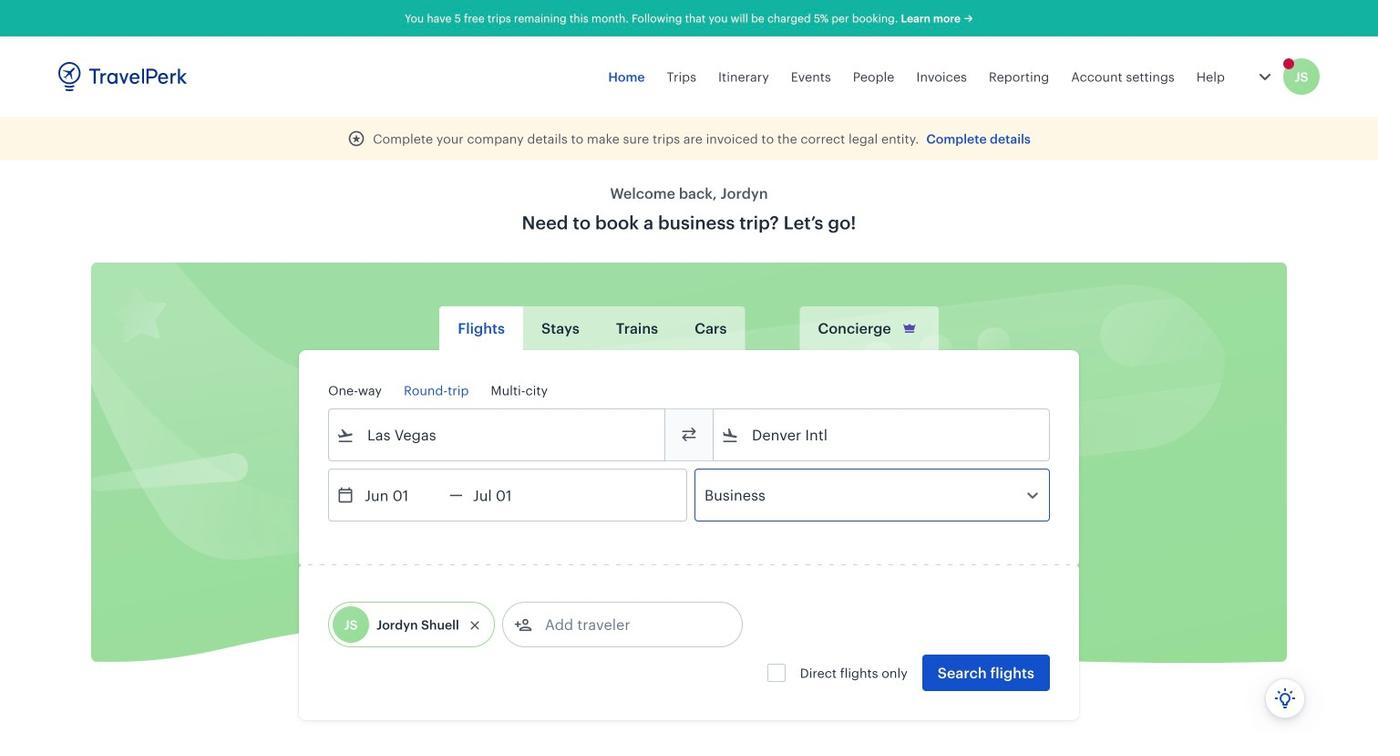 Task type: locate. For each thing, give the bounding box(es) containing it.
Return text field
[[463, 470, 558, 521]]

To search field
[[740, 420, 1026, 450]]

Add traveler search field
[[532, 610, 722, 639]]

Depart text field
[[355, 470, 450, 521]]

From search field
[[355, 420, 641, 450]]



Task type: vqa. For each thing, say whether or not it's contained in the screenshot.
From "SEARCH BOX"
yes



